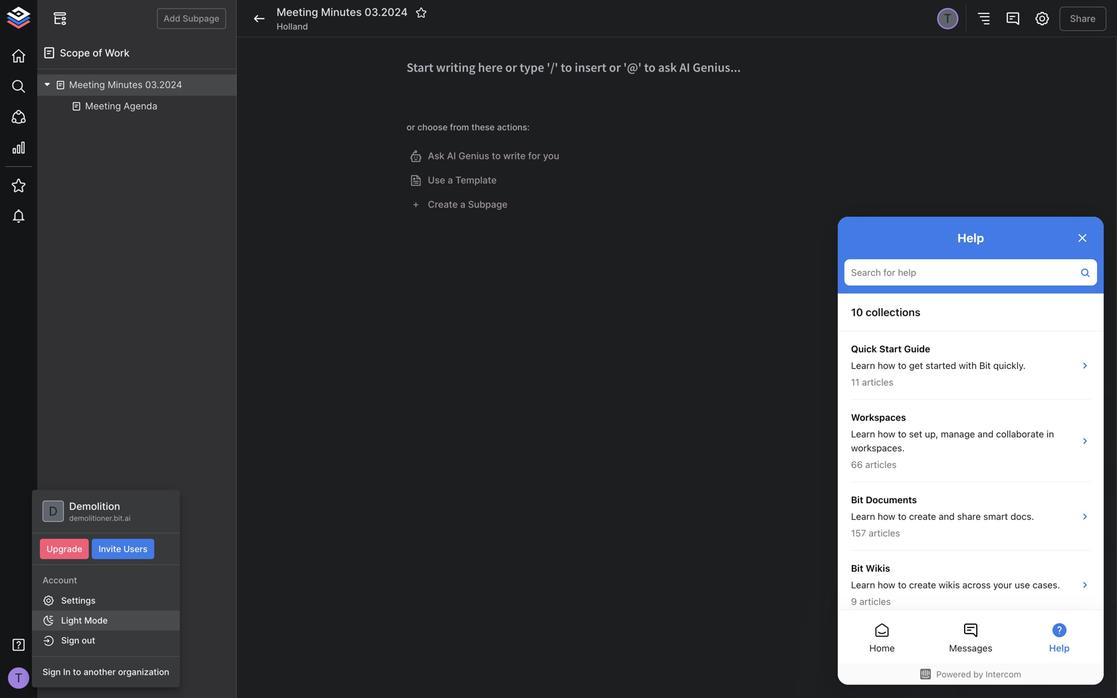 Task type: describe. For each thing, give the bounding box(es) containing it.
mode
[[84, 615, 108, 626]]

of
[[93, 47, 102, 59]]

d menu
[[32, 490, 180, 688]]

out
[[82, 635, 95, 646]]

1 horizontal spatial subpage
[[468, 199, 508, 210]]

sign in to another organization link
[[32, 662, 180, 682]]

1 vertical spatial t button
[[4, 664, 33, 693]]

0 vertical spatial minutes
[[321, 6, 362, 19]]

favorite image
[[415, 7, 427, 19]]

demolition
[[69, 500, 120, 512]]

another
[[84, 667, 116, 677]]

0 vertical spatial meeting
[[277, 6, 318, 19]]

0 vertical spatial t
[[944, 11, 952, 26]]

sign out menu item
[[32, 631, 180, 651]]

add subpage
[[164, 13, 219, 24]]

users
[[123, 544, 148, 554]]

create a subpage
[[428, 199, 508, 210]]

actions:
[[497, 122, 530, 132]]

a for use
[[448, 175, 453, 186]]

meeting agenda
[[85, 101, 157, 112]]

ask ai genius to write for you
[[428, 150, 559, 162]]

meeting agenda link
[[85, 100, 157, 113]]

these
[[471, 122, 495, 132]]

0 horizontal spatial minutes
[[108, 79, 143, 91]]

account
[[43, 575, 77, 586]]

sign for sign in to another organization
[[43, 667, 61, 677]]

demolitioner.bit.ai
[[69, 514, 131, 523]]

a for create
[[460, 199, 466, 210]]

or
[[407, 122, 415, 132]]

go back image
[[251, 11, 267, 27]]

comments image
[[1005, 11, 1021, 27]]

scope
[[60, 47, 90, 59]]

sign in to another organization
[[43, 667, 169, 677]]

0 horizontal spatial meeting minutes 03.2024
[[69, 79, 182, 91]]

upgrade
[[47, 544, 82, 554]]

1 horizontal spatial 03.2024
[[365, 6, 408, 19]]

use a template button
[[407, 168, 502, 193]]

organization
[[118, 667, 169, 677]]

share button
[[1059, 6, 1106, 31]]

ai
[[447, 150, 456, 162]]

add
[[164, 13, 180, 24]]

settings menu item
[[32, 591, 180, 611]]

meeting for meeting minutes 03.2024 link
[[69, 79, 105, 91]]

create
[[428, 199, 458, 210]]

to inside sign in to another organization link
[[73, 667, 81, 677]]

to inside ask ai genius to write for you button
[[492, 150, 501, 162]]

invite users
[[99, 544, 148, 554]]

template
[[455, 175, 497, 186]]

agenda
[[124, 101, 157, 112]]

ask ai genius to write for you button
[[407, 144, 565, 168]]

create a subpage button
[[407, 193, 513, 217]]

settings image
[[1034, 11, 1050, 27]]

meeting for the meeting agenda link on the left of the page
[[85, 101, 121, 112]]



Task type: locate. For each thing, give the bounding box(es) containing it.
a right use
[[448, 175, 453, 186]]

1 vertical spatial meeting
[[69, 79, 105, 91]]

0 vertical spatial t button
[[935, 6, 960, 31]]

1 horizontal spatial meeting minutes 03.2024
[[277, 6, 408, 19]]

or choose from these actions:
[[407, 122, 530, 132]]

use a template
[[428, 175, 497, 186]]

1 horizontal spatial a
[[460, 199, 466, 210]]

a
[[448, 175, 453, 186], [460, 199, 466, 210]]

1 horizontal spatial sign
[[61, 635, 79, 646]]

a right create
[[460, 199, 466, 210]]

subpage down template
[[468, 199, 508, 210]]

0 horizontal spatial to
[[73, 667, 81, 677]]

1 vertical spatial t
[[15, 671, 23, 685]]

0 horizontal spatial a
[[448, 175, 453, 186]]

0 horizontal spatial sign
[[43, 667, 61, 677]]

minutes
[[321, 6, 362, 19], [108, 79, 143, 91]]

to right in
[[73, 667, 81, 677]]

meeting down meeting minutes 03.2024 link
[[85, 101, 121, 112]]

t left table of contents icon at the top
[[944, 11, 952, 26]]

0 vertical spatial meeting minutes 03.2024
[[277, 6, 408, 19]]

sign left in
[[43, 667, 61, 677]]

0 vertical spatial a
[[448, 175, 453, 186]]

t button
[[935, 6, 960, 31], [4, 664, 33, 693]]

0 vertical spatial to
[[492, 150, 501, 162]]

meeting up "holland"
[[277, 6, 318, 19]]

1 vertical spatial to
[[73, 667, 81, 677]]

0 horizontal spatial t
[[15, 671, 23, 685]]

sign left out
[[61, 635, 79, 646]]

to left write
[[492, 150, 501, 162]]

write
[[503, 150, 526, 162]]

1 vertical spatial subpage
[[468, 199, 508, 210]]

meeting minutes 03.2024
[[277, 6, 408, 19], [69, 79, 182, 91]]

light mode
[[61, 615, 108, 626]]

settings
[[61, 595, 96, 606]]

sign inside sign out menu item
[[61, 635, 79, 646]]

meeting minutes 03.2024 up meeting agenda at the left
[[69, 79, 182, 91]]

meeting down 'scope of work'
[[69, 79, 105, 91]]

03.2024
[[365, 6, 408, 19], [145, 79, 182, 91]]

subpage
[[183, 13, 219, 24], [468, 199, 508, 210]]

scope of work
[[60, 47, 130, 59]]

in
[[63, 667, 71, 677]]

1 vertical spatial 03.2024
[[145, 79, 182, 91]]

t button left in
[[4, 664, 33, 693]]

light
[[61, 615, 82, 626]]

1 horizontal spatial to
[[492, 150, 501, 162]]

0 vertical spatial 03.2024
[[365, 6, 408, 19]]

1 horizontal spatial t button
[[935, 6, 960, 31]]

1 vertical spatial minutes
[[108, 79, 143, 91]]

demolition demolitioner.bit.ai
[[69, 500, 131, 523]]

genius
[[458, 150, 489, 162]]

holland
[[277, 21, 308, 32]]

use
[[428, 175, 445, 186]]

add subpage button
[[157, 8, 226, 29]]

t left in
[[15, 671, 23, 685]]

table of contents image
[[976, 11, 992, 27]]

sign for sign out
[[61, 635, 79, 646]]

2 vertical spatial meeting
[[85, 101, 121, 112]]

meeting minutes 03.2024 link
[[69, 79, 182, 92]]

holland link
[[277, 21, 308, 33]]

03.2024 up agenda at the top of the page
[[145, 79, 182, 91]]

invite
[[99, 544, 121, 554]]

sign inside sign in to another organization link
[[43, 667, 61, 677]]

t
[[944, 11, 952, 26], [15, 671, 23, 685]]

1 vertical spatial meeting minutes 03.2024
[[69, 79, 182, 91]]

0 vertical spatial sign
[[61, 635, 79, 646]]

for
[[528, 150, 541, 162]]

to
[[492, 150, 501, 162], [73, 667, 81, 677]]

sign
[[61, 635, 79, 646], [43, 667, 61, 677]]

you
[[543, 150, 559, 162]]

light mode menu item
[[32, 611, 180, 631]]

0 horizontal spatial t button
[[4, 664, 33, 693]]

0 horizontal spatial 03.2024
[[145, 79, 182, 91]]

share
[[1070, 13, 1096, 24]]

dialog
[[838, 217, 1104, 685]]

d
[[49, 504, 58, 519]]

hide wiki image
[[52, 11, 68, 27]]

sign out
[[61, 635, 95, 646]]

1 vertical spatial a
[[460, 199, 466, 210]]

invite users button
[[92, 539, 154, 559]]

1 horizontal spatial minutes
[[321, 6, 362, 19]]

upgrade button
[[40, 539, 89, 559]]

work
[[105, 47, 130, 59]]

1 vertical spatial sign
[[43, 667, 61, 677]]

meeting
[[277, 6, 318, 19], [69, 79, 105, 91], [85, 101, 121, 112]]

meeting minutes 03.2024 up "holland"
[[277, 6, 408, 19]]

ask
[[428, 150, 445, 162]]

0 horizontal spatial subpage
[[183, 13, 219, 24]]

from
[[450, 122, 469, 132]]

1 horizontal spatial t
[[944, 11, 952, 26]]

choose
[[417, 122, 448, 132]]

0 vertical spatial subpage
[[183, 13, 219, 24]]

scope of work link
[[37, 37, 237, 69]]

subpage right the add
[[183, 13, 219, 24]]

03.2024 left favorite image
[[365, 6, 408, 19]]

t button left table of contents icon at the top
[[935, 6, 960, 31]]



